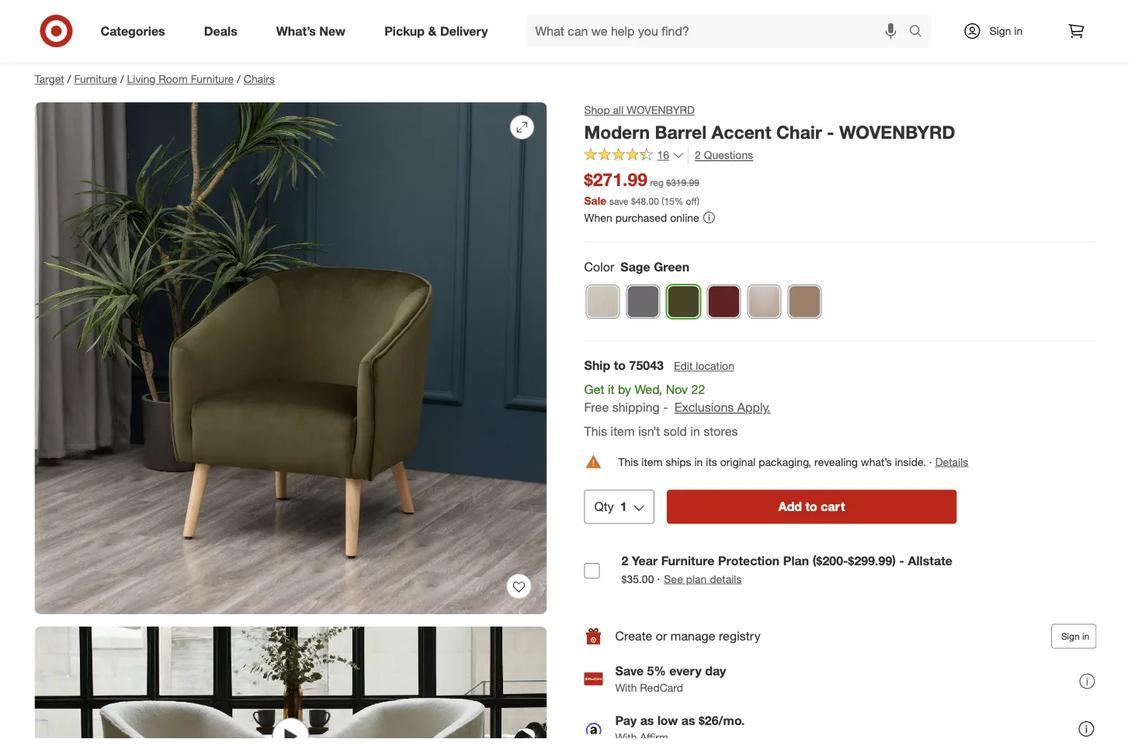 Task type: locate. For each thing, give the bounding box(es) containing it.
/ left chairs
[[237, 72, 241, 86]]

sign in button
[[1051, 625, 1097, 650]]

1 vertical spatial ·
[[657, 571, 661, 587]]

- right chair
[[827, 121, 834, 143]]

redcard
[[640, 682, 683, 695]]

protection
[[718, 554, 780, 569]]

-
[[827, 121, 834, 143], [663, 400, 668, 415], [900, 554, 905, 569]]

1 horizontal spatial /
[[120, 72, 124, 86]]

pickup
[[384, 23, 425, 38]]

1 horizontal spatial 2
[[695, 148, 701, 162]]

target
[[35, 72, 64, 86]]

5%
[[647, 664, 666, 679]]

- for ($200-
[[900, 554, 905, 569]]

2 vertical spatial -
[[900, 554, 905, 569]]

save
[[615, 664, 644, 679]]

delivery
[[440, 23, 488, 38]]

item for isn't
[[611, 424, 635, 439]]

by
[[618, 382, 631, 398]]

- inside "shop all wovenbyrd modern barrel accent chair - wovenbyrd"
[[827, 121, 834, 143]]

1 vertical spatial sign
[[1061, 631, 1080, 643]]

1 vertical spatial 2
[[622, 554, 628, 569]]

reg
[[650, 177, 664, 189]]

2 left year
[[622, 554, 628, 569]]

0 vertical spatial 2
[[695, 148, 701, 162]]

accent
[[712, 121, 771, 143]]

this down the isn't
[[618, 456, 639, 469]]

sign in
[[990, 24, 1023, 38], [1061, 631, 1090, 643]]

create or manage registry
[[615, 629, 761, 645]]

1 horizontal spatial -
[[827, 121, 834, 143]]

0 vertical spatial wovenbyrd
[[627, 103, 695, 117]]

· right inside.
[[929, 456, 932, 469]]

1 horizontal spatial sign in
[[1061, 631, 1090, 643]]

2 inside 2 year furniture protection plan ($200-$299.99) - allstate $35.00 · see plan details
[[622, 554, 628, 569]]

all
[[613, 103, 624, 117]]

· for $299.99)
[[657, 571, 661, 587]]

What can we help you find? suggestions appear below search field
[[526, 14, 913, 48]]

1 horizontal spatial as
[[682, 714, 695, 729]]

1 vertical spatial sign in
[[1061, 631, 1090, 643]]

2 as from the left
[[682, 714, 695, 729]]

this item isn't sold in stores
[[584, 424, 738, 439]]

item for ships
[[642, 456, 663, 469]]

color
[[584, 259, 614, 274]]

- left 'allstate'
[[900, 554, 905, 569]]

location
[[696, 360, 734, 373]]

0 horizontal spatial sign
[[990, 24, 1011, 38]]

0 vertical spatial ·
[[929, 456, 932, 469]]

furniture
[[74, 72, 117, 86], [191, 72, 234, 86], [661, 554, 715, 569]]

22
[[691, 382, 705, 398]]

48.00
[[636, 195, 659, 207]]

0 vertical spatial sign in
[[990, 24, 1023, 38]]

pickup & delivery link
[[371, 14, 507, 48]]

furniture left living
[[74, 72, 117, 86]]

questions
[[704, 148, 753, 162]]

1 horizontal spatial this
[[618, 456, 639, 469]]

furniture right room at left top
[[191, 72, 234, 86]]

1 horizontal spatial sign
[[1061, 631, 1080, 643]]

in
[[1014, 24, 1023, 38], [691, 424, 700, 439], [695, 456, 703, 469], [1082, 631, 1090, 643]]

16
[[657, 148, 669, 162]]

1 vertical spatial -
[[663, 400, 668, 415]]

1 vertical spatial item
[[642, 456, 663, 469]]

0 horizontal spatial sign in
[[990, 24, 1023, 38]]

2 down 'barrel' at right
[[695, 148, 701, 162]]

as right low
[[682, 714, 695, 729]]

furniture up "plan"
[[661, 554, 715, 569]]

0 horizontal spatial ·
[[657, 571, 661, 587]]

green
[[654, 259, 690, 274]]

0 horizontal spatial this
[[584, 424, 607, 439]]

· inside 2 year furniture protection plan ($200-$299.99) - allstate $35.00 · see plan details
[[657, 571, 661, 587]]

2 horizontal spatial -
[[900, 554, 905, 569]]

0 vertical spatial to
[[614, 358, 626, 374]]

add to cart button
[[667, 490, 957, 525]]

75043
[[629, 358, 664, 374]]

0 horizontal spatial wovenbyrd
[[627, 103, 695, 117]]

· left the see
[[657, 571, 661, 587]]

deals
[[204, 23, 237, 38]]

0 horizontal spatial as
[[640, 714, 654, 729]]

· for packaging,
[[929, 456, 932, 469]]

0 horizontal spatial 2
[[622, 554, 628, 569]]

modern
[[584, 121, 650, 143]]

None checkbox
[[584, 564, 600, 579]]

0 horizontal spatial /
[[67, 72, 71, 86]]

0 horizontal spatial -
[[663, 400, 668, 415]]

·
[[929, 456, 932, 469], [657, 571, 661, 587]]

color sage green
[[584, 259, 690, 274]]

this down free
[[584, 424, 607, 439]]

plan
[[686, 573, 707, 586]]

shop all wovenbyrd modern barrel accent chair - wovenbyrd
[[584, 103, 955, 143]]

- inside 2 year furniture protection plan ($200-$299.99) - allstate $35.00 · see plan details
[[900, 554, 905, 569]]

this for this item ships in its original packaging, revealing what's inside. · details
[[618, 456, 639, 469]]

purchased
[[616, 211, 667, 224]]

sign
[[990, 24, 1011, 38], [1061, 631, 1080, 643]]

- down nov
[[663, 400, 668, 415]]

create
[[615, 629, 652, 645]]

/
[[67, 72, 71, 86], [120, 72, 124, 86], [237, 72, 241, 86]]

as
[[640, 714, 654, 729], [682, 714, 695, 729]]

0 vertical spatial item
[[611, 424, 635, 439]]

2 horizontal spatial /
[[237, 72, 241, 86]]

details
[[935, 456, 968, 469]]

1 horizontal spatial to
[[806, 500, 818, 515]]

target link
[[35, 72, 64, 86]]

every
[[670, 664, 702, 679]]

to right add
[[806, 500, 818, 515]]

1 horizontal spatial ·
[[929, 456, 932, 469]]

to right 'ship'
[[614, 358, 626, 374]]

0 vertical spatial this
[[584, 424, 607, 439]]

as left low
[[640, 714, 654, 729]]

ships
[[666, 456, 692, 469]]

in inside button
[[1082, 631, 1090, 643]]

1 horizontal spatial furniture
[[191, 72, 234, 86]]

packaging,
[[759, 456, 812, 469]]

cart
[[821, 500, 845, 515]]

sign inside button
[[1061, 631, 1080, 643]]

1 vertical spatial this
[[618, 456, 639, 469]]

to inside button
[[806, 500, 818, 515]]

save 5% every day with redcard
[[615, 664, 726, 695]]

16 link
[[584, 147, 685, 166]]

0 vertical spatial sign
[[990, 24, 1011, 38]]

0 horizontal spatial to
[[614, 358, 626, 374]]

wed,
[[635, 382, 663, 398]]

search
[[902, 25, 939, 40]]

0 horizontal spatial furniture
[[74, 72, 117, 86]]

to for ship
[[614, 358, 626, 374]]

heathered gray image
[[627, 286, 660, 318]]

0 vertical spatial -
[[827, 121, 834, 143]]

low
[[658, 714, 678, 729]]

0 horizontal spatial item
[[611, 424, 635, 439]]

- for accent
[[827, 121, 834, 143]]

exclusions apply. link
[[675, 400, 771, 415]]

sienna red image
[[708, 286, 740, 318]]

categories
[[101, 23, 165, 38]]

$299.99)
[[848, 554, 896, 569]]

1 horizontal spatial item
[[642, 456, 663, 469]]

qty 1
[[594, 500, 627, 515]]

1 vertical spatial to
[[806, 500, 818, 515]]

see
[[664, 573, 683, 586]]

2 / from the left
[[120, 72, 124, 86]]

item left ships
[[642, 456, 663, 469]]

2 horizontal spatial furniture
[[661, 554, 715, 569]]

1 vertical spatial wovenbyrd
[[839, 121, 955, 143]]

when purchased online
[[584, 211, 699, 224]]

plan
[[783, 554, 809, 569]]

chair
[[776, 121, 822, 143]]

details
[[710, 573, 742, 586]]

furniture inside 2 year furniture protection plan ($200-$299.99) - allstate $35.00 · see plan details
[[661, 554, 715, 569]]

image gallery element
[[35, 102, 547, 740]]

item left the isn't
[[611, 424, 635, 439]]

wovenbyrd
[[627, 103, 695, 117], [839, 121, 955, 143]]

2 for questions
[[695, 148, 701, 162]]

this
[[584, 424, 607, 439], [618, 456, 639, 469]]

/ left living
[[120, 72, 124, 86]]

shop
[[584, 103, 610, 117]]

/ right the target link
[[67, 72, 71, 86]]



Task type: vqa. For each thing, say whether or not it's contained in the screenshot.
right item
yes



Task type: describe. For each thing, give the bounding box(es) containing it.
new
[[319, 23, 346, 38]]

it
[[608, 382, 615, 398]]

pay
[[615, 714, 637, 729]]

to for add
[[806, 500, 818, 515]]

&
[[428, 23, 437, 38]]

sign in link
[[950, 14, 1047, 48]]

ship
[[584, 358, 610, 374]]

sale
[[584, 194, 607, 207]]

isn't
[[638, 424, 660, 439]]

free
[[584, 400, 609, 415]]

1 as from the left
[[640, 714, 654, 729]]

inside.
[[895, 456, 926, 469]]

manage
[[671, 629, 715, 645]]

2 questions link
[[688, 147, 753, 164]]

details link
[[935, 456, 968, 469]]

what's
[[861, 456, 892, 469]]

living
[[127, 72, 156, 86]]

- inside 'get it by wed, nov 22 free shipping - exclusions apply.'
[[663, 400, 668, 415]]

furniture for target
[[74, 72, 117, 86]]

modern barrel accent chair - wovenbyrd, 1 of 16 image
[[35, 102, 547, 615]]

$35.00
[[622, 573, 654, 586]]

day
[[705, 664, 726, 679]]

living room furniture link
[[127, 72, 234, 86]]

advertisement region
[[22, 19, 1109, 56]]

1 horizontal spatial wovenbyrd
[[839, 121, 955, 143]]

shipping
[[612, 400, 660, 415]]

cream image
[[587, 286, 619, 318]]

add
[[779, 500, 802, 515]]

1 / from the left
[[67, 72, 71, 86]]

sign in inside button
[[1061, 631, 1090, 643]]

categories link
[[87, 14, 185, 48]]

this item ships in its original packaging, revealing what's inside. · details
[[618, 456, 968, 469]]

furniture for 2
[[661, 554, 715, 569]]

pay as low as $26/mo.
[[615, 714, 745, 729]]

$271.99
[[584, 169, 648, 191]]

qty
[[594, 500, 614, 515]]

original
[[720, 456, 756, 469]]

or
[[656, 629, 667, 645]]

edit location button
[[673, 358, 735, 375]]

sold
[[664, 424, 687, 439]]

pickup & delivery
[[384, 23, 488, 38]]

its
[[706, 456, 717, 469]]

see plan details button
[[664, 572, 742, 587]]

2 for year
[[622, 554, 628, 569]]

cream faux shearling image
[[748, 286, 781, 318]]

sage green image
[[667, 286, 700, 318]]

what's new
[[276, 23, 346, 38]]

3 / from the left
[[237, 72, 241, 86]]

stores
[[704, 424, 738, 439]]

chairs link
[[244, 72, 275, 86]]

allstate
[[908, 554, 953, 569]]

$319.99
[[666, 177, 699, 189]]

target / furniture / living room furniture / chairs
[[35, 72, 275, 86]]

off
[[686, 195, 697, 207]]

deals link
[[191, 14, 257, 48]]

exclusions
[[675, 400, 734, 415]]

15
[[664, 195, 675, 207]]

$
[[631, 195, 636, 207]]

room
[[159, 72, 188, 86]]

sage
[[621, 259, 650, 274]]

modern barrel accent chair - wovenbyrd, 2 of 16, play video image
[[35, 627, 547, 740]]

add to cart
[[779, 500, 845, 515]]

this for this item isn't sold in stores
[[584, 424, 607, 439]]

edit location
[[674, 360, 734, 373]]

year
[[632, 554, 658, 569]]

revealing
[[815, 456, 858, 469]]

chairs
[[244, 72, 275, 86]]

edit
[[674, 360, 693, 373]]

apply.
[[737, 400, 771, 415]]

light brown velvet image
[[788, 286, 821, 318]]

2 questions
[[695, 148, 753, 162]]

2 year furniture protection plan ($200-$299.99) - allstate $35.00 · see plan details
[[622, 554, 953, 587]]

registry
[[719, 629, 761, 645]]

what's
[[276, 23, 316, 38]]

get
[[584, 382, 604, 398]]

$26/mo.
[[699, 714, 745, 729]]

%
[[675, 195, 683, 207]]

(
[[662, 195, 664, 207]]

when
[[584, 211, 613, 224]]

save
[[610, 195, 629, 207]]

$271.99 reg $319.99 sale save $ 48.00 ( 15 % off )
[[584, 169, 700, 207]]

what's new link
[[263, 14, 365, 48]]



